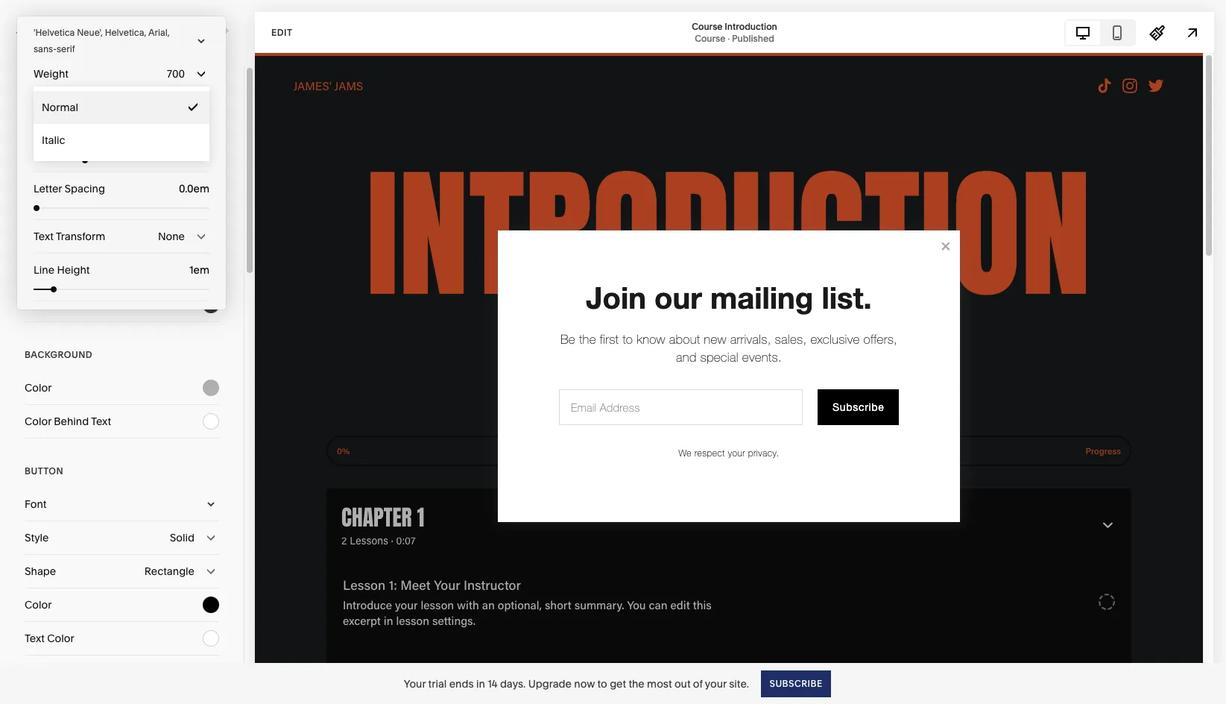 Task type: describe. For each thing, give the bounding box(es) containing it.
serif
[[57, 43, 75, 54]]

modal dialog
[[17, 16, 226, 310]]

·
[[728, 32, 730, 44]]

course introduction course · published
[[692, 21, 778, 44]]

text color button
[[25, 622, 219, 655]]

14
[[488, 677, 498, 690]]

neue',
[[77, 27, 103, 38]]

font for body
[[25, 265, 47, 278]]

text inside button
[[25, 632, 45, 645]]

helvetica,
[[105, 27, 146, 38]]

1 color button from the top
[[25, 172, 219, 205]]

out
[[675, 677, 691, 690]]

color inside button
[[47, 632, 74, 645]]

list box containing normal
[[34, 91, 210, 157]]

most
[[647, 677, 672, 690]]

edit
[[271, 26, 293, 38]]

0 vertical spatial course
[[692, 21, 723, 32]]

promotional
[[28, 27, 99, 38]]

edit button
[[262, 19, 302, 46]]

color behind text
[[25, 415, 111, 428]]

promotional pop-up button
[[0, 16, 154, 49]]

text inside the color behind text button
[[91, 415, 111, 428]]

arial,
[[148, 27, 170, 38]]

font for headline
[[25, 148, 47, 162]]

2 color button from the top
[[25, 289, 219, 321]]

line
[[34, 263, 54, 277]]

button
[[25, 465, 63, 477]]

published
[[732, 32, 775, 44]]

color for 4th color button from the bottom
[[25, 182, 52, 195]]

your
[[705, 677, 727, 690]]

of
[[694, 677, 703, 690]]

in
[[477, 677, 485, 690]]

'helvetica neue', helvetica, arial, sans-serif
[[34, 27, 170, 54]]

color for 2nd color button from the bottom of the page
[[25, 381, 52, 395]]

style
[[34, 101, 58, 114]]

body
[[25, 233, 51, 244]]

styles
[[25, 65, 85, 90]]

4 color button from the top
[[25, 588, 219, 621]]



Task type: vqa. For each thing, say whether or not it's contained in the screenshot.
Contacts
no



Task type: locate. For each thing, give the bounding box(es) containing it.
font button for headline
[[25, 139, 219, 172]]

introduction
[[725, 21, 778, 32]]

spacing
[[65, 182, 105, 195]]

size
[[34, 134, 54, 148]]

color button
[[25, 172, 219, 205], [25, 289, 219, 321], [25, 371, 219, 404], [25, 588, 219, 621]]

font
[[25, 148, 47, 162], [25, 265, 47, 278], [25, 497, 47, 511]]

1 vertical spatial font button
[[25, 255, 219, 288]]

sans-
[[34, 43, 57, 54]]

italic
[[42, 134, 65, 147]]

your trial ends in 14 days. upgrade now to get the most out of your site.
[[404, 677, 750, 690]]

2 font button from the top
[[25, 255, 219, 288]]

normal
[[42, 101, 78, 114]]

color
[[25, 182, 52, 195], [25, 298, 52, 312], [25, 381, 52, 395], [25, 415, 51, 428], [25, 598, 52, 612], [47, 632, 74, 645]]

Style field
[[34, 91, 210, 124]]

2 vertical spatial font button
[[25, 488, 219, 521]]

height
[[57, 263, 90, 277]]

font down size
[[25, 148, 47, 162]]

text color
[[25, 632, 74, 645]]

font for button
[[25, 497, 47, 511]]

the
[[629, 677, 645, 690]]

course
[[692, 21, 723, 32], [695, 32, 726, 44]]

to
[[598, 677, 608, 690]]

letter
[[34, 182, 62, 195]]

font button for body
[[25, 255, 219, 288]]

letter spacing
[[34, 182, 105, 195]]

font down body
[[25, 265, 47, 278]]

behind
[[54, 415, 89, 428]]

course left introduction on the right top of page
[[692, 21, 723, 32]]

site.
[[730, 677, 750, 690]]

1 vertical spatial text
[[25, 632, 45, 645]]

1 horizontal spatial text
[[91, 415, 111, 428]]

course left ·
[[695, 32, 726, 44]]

background
[[25, 349, 93, 360]]

pop-
[[102, 27, 125, 38]]

font button for button
[[25, 488, 219, 521]]

font button
[[25, 139, 219, 172], [25, 255, 219, 288], [25, 488, 219, 521]]

3 color button from the top
[[25, 371, 219, 404]]

0 horizontal spatial text
[[25, 632, 45, 645]]

up
[[125, 27, 138, 38]]

color for fourth color button from the top
[[25, 598, 52, 612]]

your
[[404, 677, 426, 690]]

0 vertical spatial text
[[91, 415, 111, 428]]

days.
[[500, 677, 526, 690]]

None range field
[[34, 157, 210, 163], [34, 205, 210, 211], [34, 286, 210, 292], [34, 157, 210, 163], [34, 205, 210, 211], [34, 286, 210, 292]]

0 vertical spatial font
[[25, 148, 47, 162]]

2 font from the top
[[25, 265, 47, 278]]

get
[[610, 677, 627, 690]]

color behind text button
[[25, 405, 219, 438]]

1 font button from the top
[[25, 139, 219, 172]]

3 font from the top
[[25, 497, 47, 511]]

upgrade
[[529, 677, 572, 690]]

ends
[[449, 677, 474, 690]]

2 vertical spatial font
[[25, 497, 47, 511]]

text
[[91, 415, 111, 428], [25, 632, 45, 645]]

3 font button from the top
[[25, 488, 219, 521]]

0 vertical spatial font button
[[25, 139, 219, 172]]

tab list
[[1067, 21, 1135, 44]]

font down button
[[25, 497, 47, 511]]

now
[[575, 677, 595, 690]]

color for second color button from the top of the page
[[25, 298, 52, 312]]

promotional pop-up
[[28, 27, 138, 38]]

line height
[[34, 263, 90, 277]]

1 font from the top
[[25, 148, 47, 162]]

list box
[[34, 91, 210, 157]]

'helvetica
[[34, 27, 75, 38]]

trial
[[429, 677, 447, 690]]

1 vertical spatial font
[[25, 265, 47, 278]]

None field
[[161, 180, 210, 197], [161, 262, 210, 278], [161, 180, 210, 197], [161, 262, 210, 278]]

1 vertical spatial course
[[695, 32, 726, 44]]

headline
[[25, 116, 72, 128]]



